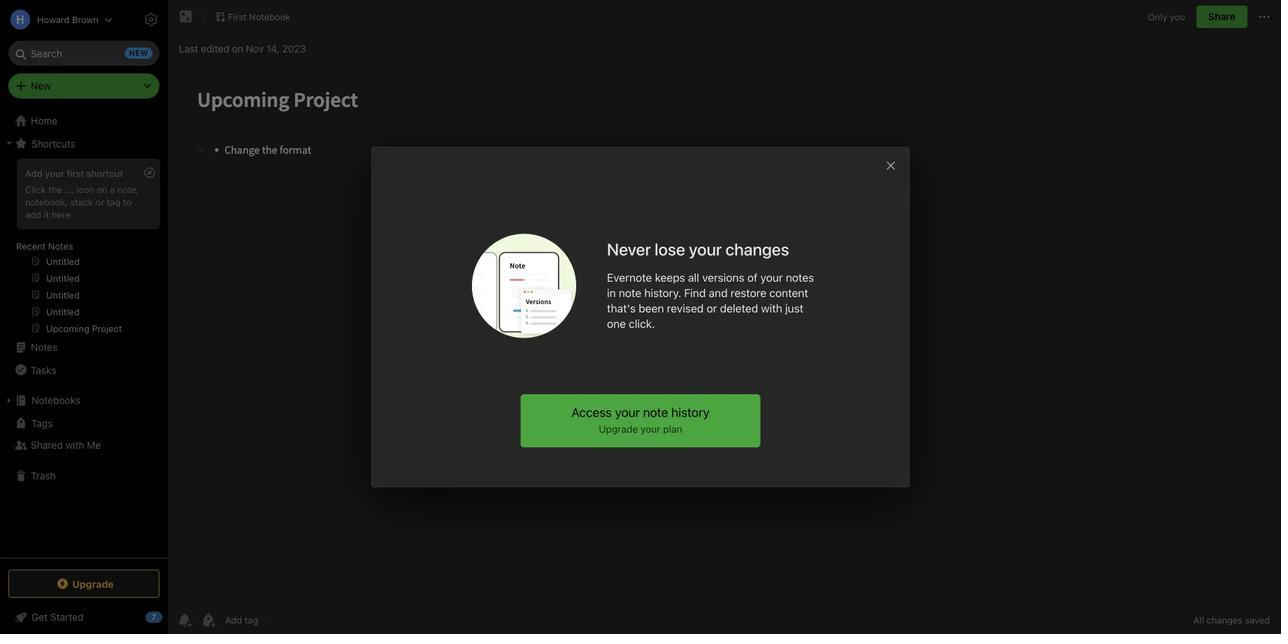 Task type: vqa. For each thing, say whether or not it's contained in the screenshot.
find tags… text field
no



Task type: locate. For each thing, give the bounding box(es) containing it.
shortcut
[[86, 168, 123, 178]]

first
[[228, 11, 247, 22]]

on left the nov on the left top of the page
[[232, 43, 243, 55]]

or left tag
[[96, 196, 104, 207]]

with
[[761, 302, 782, 315], [65, 439, 84, 451]]

1 vertical spatial note
[[643, 405, 668, 420]]

with left just
[[761, 302, 782, 315]]

expand notebooks image
[[3, 395, 15, 406]]

tree
[[0, 110, 168, 557]]

1 horizontal spatial with
[[761, 302, 782, 315]]

0 vertical spatial upgrade
[[599, 423, 638, 435]]

never lose your changes
[[607, 239, 789, 259]]

stack
[[70, 196, 93, 207]]

14,
[[266, 43, 279, 55]]

expand note image
[[178, 8, 194, 25]]

one
[[607, 317, 626, 330]]

0 vertical spatial on
[[232, 43, 243, 55]]

1 horizontal spatial or
[[707, 302, 717, 315]]

add tag image
[[200, 612, 217, 629]]

your up all
[[689, 239, 722, 259]]

note inside evernote keeps all versions of your notes in note history. find and restore content that's been revised or deleted with just one click.
[[619, 286, 641, 300]]

home
[[31, 115, 58, 127]]

notes
[[786, 271, 814, 284]]

in
[[607, 286, 616, 300]]

note window element
[[168, 0, 1281, 634]]

your right of
[[760, 271, 783, 284]]

0 horizontal spatial upgrade
[[72, 578, 114, 590]]

0 horizontal spatial on
[[97, 184, 107, 194]]

note,
[[117, 184, 139, 194]]

note
[[619, 286, 641, 300], [643, 405, 668, 420]]

or down and
[[707, 302, 717, 315]]

upgrade
[[599, 423, 638, 435], [72, 578, 114, 590]]

tasks button
[[0, 359, 167, 381]]

note down evernote on the top of the page
[[619, 286, 641, 300]]

the
[[48, 184, 62, 194]]

share button
[[1196, 6, 1247, 28]]

0 horizontal spatial or
[[96, 196, 104, 207]]

find
[[684, 286, 706, 300]]

group containing add your first shortcut
[[0, 155, 167, 342]]

group
[[0, 155, 167, 342]]

here.
[[52, 209, 73, 219]]

deleted
[[720, 302, 758, 315]]

on inside the note window "element"
[[232, 43, 243, 55]]

or inside evernote keeps all versions of your notes in note history. find and restore content that's been revised or deleted with just one click.
[[707, 302, 717, 315]]

been
[[639, 302, 664, 315]]

a
[[110, 184, 115, 194]]

notes
[[48, 241, 73, 251], [31, 342, 57, 353]]

notebooks
[[31, 395, 80, 406]]

1 horizontal spatial note
[[643, 405, 668, 420]]

me
[[87, 439, 101, 451]]

home link
[[0, 110, 168, 132]]

1 vertical spatial upgrade
[[72, 578, 114, 590]]

never
[[607, 239, 651, 259]]

1 vertical spatial notes
[[31, 342, 57, 353]]

add
[[25, 168, 42, 178]]

changes right all
[[1207, 615, 1243, 625]]

on left a at the top left of the page
[[97, 184, 107, 194]]

1 vertical spatial on
[[97, 184, 107, 194]]

first
[[67, 168, 84, 178]]

changes
[[725, 239, 789, 259], [1207, 615, 1243, 625]]

0 vertical spatial or
[[96, 196, 104, 207]]

your inside evernote keeps all versions of your notes in note history. find and restore content that's been revised or deleted with just one click.
[[760, 271, 783, 284]]

that's
[[607, 302, 636, 315]]

notes inside notes "link"
[[31, 342, 57, 353]]

or
[[96, 196, 104, 207], [707, 302, 717, 315]]

1 vertical spatial changes
[[1207, 615, 1243, 625]]

nov
[[246, 43, 264, 55]]

saved
[[1245, 615, 1270, 625]]

upgrade button
[[8, 570, 159, 598]]

with left me
[[65, 439, 84, 451]]

first notebook button
[[210, 7, 295, 27]]

on
[[232, 43, 243, 55], [97, 184, 107, 194]]

Note Editor text field
[[168, 67, 1281, 606]]

restore
[[731, 286, 766, 300]]

0 vertical spatial note
[[619, 286, 641, 300]]

with inside evernote keeps all versions of your notes in note history. find and restore content that's been revised or deleted with just one click.
[[761, 302, 782, 315]]

0 vertical spatial with
[[761, 302, 782, 315]]

changes up of
[[725, 239, 789, 259]]

trash link
[[0, 465, 167, 487]]

0 vertical spatial changes
[[725, 239, 789, 259]]

upgrade inside popup button
[[72, 578, 114, 590]]

notes right recent
[[48, 241, 73, 251]]

all
[[1194, 615, 1204, 625]]

0 horizontal spatial note
[[619, 286, 641, 300]]

notebooks link
[[0, 389, 167, 412]]

1 horizontal spatial upgrade
[[599, 423, 638, 435]]

last
[[179, 43, 198, 55]]

share
[[1208, 11, 1236, 22]]

settings image
[[143, 11, 159, 28]]

shared with me link
[[0, 434, 167, 457]]

...
[[65, 184, 74, 194]]

notes up tasks
[[31, 342, 57, 353]]

edited
[[201, 43, 229, 55]]

1 vertical spatial or
[[707, 302, 717, 315]]

None search field
[[18, 41, 150, 66]]

1 vertical spatial with
[[65, 439, 84, 451]]

your up the
[[45, 168, 64, 178]]

recent
[[16, 241, 46, 251]]

all changes saved
[[1194, 615, 1270, 625]]

shortcuts button
[[0, 132, 167, 155]]

add your first shortcut
[[25, 168, 123, 178]]

1 horizontal spatial on
[[232, 43, 243, 55]]

your
[[45, 168, 64, 178], [689, 239, 722, 259], [760, 271, 783, 284], [615, 405, 640, 420], [641, 423, 661, 435]]

tag
[[107, 196, 120, 207]]

0 vertical spatial notes
[[48, 241, 73, 251]]

note up the plan
[[643, 405, 668, 420]]

1 horizontal spatial changes
[[1207, 615, 1243, 625]]

trash
[[31, 470, 56, 482]]



Task type: describe. For each thing, give the bounding box(es) containing it.
tags
[[31, 417, 53, 429]]

tasks
[[31, 364, 56, 376]]

history
[[671, 405, 710, 420]]

revised
[[667, 302, 704, 315]]

and
[[709, 286, 728, 300]]

or inside icon on a note, notebook, stack or tag to add it here.
[[96, 196, 104, 207]]

icon on a note, notebook, stack or tag to add it here.
[[25, 184, 139, 219]]

versions
[[702, 271, 744, 284]]

recent notes
[[16, 241, 73, 251]]

keeps
[[655, 271, 685, 284]]

upgrade inside access your note history upgrade your plan
[[599, 423, 638, 435]]

notebook
[[249, 11, 290, 22]]

shared
[[31, 439, 63, 451]]

shared with me
[[31, 439, 101, 451]]

all
[[688, 271, 699, 284]]

click
[[25, 184, 46, 194]]

notebook,
[[25, 196, 68, 207]]

just
[[785, 302, 804, 315]]

notes inside "group"
[[48, 241, 73, 251]]

history.
[[644, 286, 681, 300]]

0 horizontal spatial with
[[65, 439, 84, 451]]

new
[[31, 80, 51, 92]]

tree containing home
[[0, 110, 168, 557]]

2023
[[282, 43, 306, 55]]

on inside icon on a note, notebook, stack or tag to add it here.
[[97, 184, 107, 194]]

access
[[571, 405, 612, 420]]

click the ...
[[25, 184, 74, 194]]

plan
[[663, 423, 682, 435]]

tags button
[[0, 412, 167, 434]]

click.
[[629, 317, 655, 330]]

add a reminder image
[[176, 612, 193, 629]]

first notebook
[[228, 11, 290, 22]]

of
[[747, 271, 758, 284]]

evernote keeps all versions of your notes in note history. find and restore content that's been revised or deleted with just one click.
[[607, 271, 814, 330]]

evernote
[[607, 271, 652, 284]]

changes inside the note window "element"
[[1207, 615, 1243, 625]]

only
[[1148, 11, 1167, 22]]

content
[[769, 286, 808, 300]]

only you
[[1148, 11, 1185, 22]]

icon
[[77, 184, 94, 194]]

Search text field
[[18, 41, 150, 66]]

your left the plan
[[641, 423, 661, 435]]

0 horizontal spatial changes
[[725, 239, 789, 259]]

last edited on nov 14, 2023
[[179, 43, 306, 55]]

shortcuts
[[31, 138, 75, 149]]

new button
[[8, 73, 159, 99]]

add
[[25, 209, 41, 219]]

your right access
[[615, 405, 640, 420]]

note inside access your note history upgrade your plan
[[643, 405, 668, 420]]

notes link
[[0, 336, 167, 359]]

access your note history upgrade your plan
[[571, 405, 710, 435]]

you
[[1170, 11, 1185, 22]]

lose
[[655, 239, 685, 259]]

it
[[44, 209, 49, 219]]

to
[[123, 196, 131, 207]]



